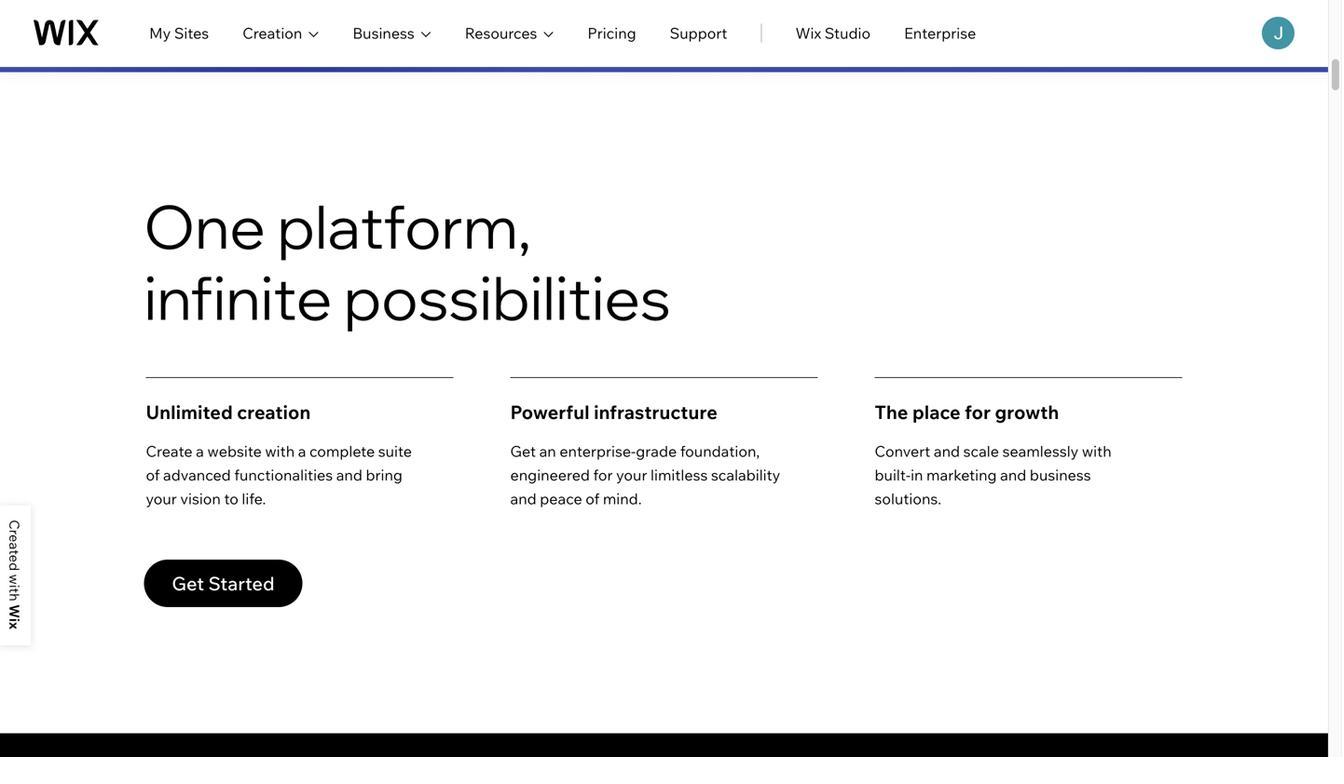 Task type: describe. For each thing, give the bounding box(es) containing it.
grade
[[636, 442, 677, 461]]

creation
[[237, 401, 311, 424]]

pricing link
[[588, 22, 636, 44]]

resources button
[[465, 22, 554, 44]]

vision
[[180, 490, 221, 509]]

suite
[[378, 442, 412, 461]]

business
[[1030, 466, 1091, 485]]

scale
[[964, 442, 999, 461]]

possibilities
[[344, 260, 671, 335]]

support
[[670, 24, 728, 42]]

built-
[[875, 466, 911, 485]]

wix studio
[[796, 24, 871, 42]]

infinite
[[144, 260, 332, 335]]

and up marketing
[[934, 442, 960, 461]]

to
[[224, 490, 238, 509]]

and inside get an enterprise-grade foundation, engineered for your limitless scalability and peace of mind.
[[510, 490, 537, 509]]

seamlessly
[[1003, 442, 1079, 461]]

one
[[144, 189, 266, 264]]

creation button
[[243, 22, 319, 44]]

get an enterprise-grade foundation, engineered for your limitless scalability and peace of mind.
[[510, 442, 781, 509]]

growth
[[995, 401, 1059, 424]]

get for get an enterprise-grade foundation, engineered for your limitless scalability and peace of mind.
[[510, 442, 536, 461]]

for inside get an enterprise-grade foundation, engineered for your limitless scalability and peace of mind.
[[593, 466, 613, 485]]

your inside get an enterprise-grade foundation, engineered for your limitless scalability and peace of mind.
[[616, 466, 647, 485]]

studio
[[825, 24, 871, 42]]

an
[[539, 442, 556, 461]]

one platform, infinite possibilities
[[144, 189, 671, 335]]

wix studio link
[[796, 22, 871, 44]]

in
[[911, 466, 923, 485]]

scalability
[[711, 466, 781, 485]]

peace
[[540, 490, 582, 509]]

unlimited creation
[[146, 401, 311, 424]]

resources
[[465, 24, 537, 42]]

1 a from the left
[[196, 442, 204, 461]]

2 a from the left
[[298, 442, 306, 461]]

limitless
[[651, 466, 708, 485]]

marketing
[[927, 466, 997, 485]]

creation
[[243, 24, 302, 42]]

convert and scale seamlessly with built-in marketing and business solutions.
[[875, 442, 1112, 509]]

business button
[[353, 22, 431, 44]]

platform,
[[277, 189, 531, 264]]

and inside create a website with a complete suite of advanced functionalities and bring your vision to life.
[[336, 466, 363, 485]]

0 vertical spatial for
[[965, 401, 991, 424]]



Task type: vqa. For each thing, say whether or not it's contained in the screenshot.
the 'infinite'
yes



Task type: locate. For each thing, give the bounding box(es) containing it.
your left vision
[[146, 490, 177, 509]]

of inside get an enterprise-grade foundation, engineered for your limitless scalability and peace of mind.
[[586, 490, 600, 509]]

1 horizontal spatial get
[[510, 442, 536, 461]]

started
[[208, 572, 275, 595]]

with up functionalities
[[265, 442, 295, 461]]

for up scale
[[965, 401, 991, 424]]

1 horizontal spatial of
[[586, 490, 600, 509]]

a up functionalities
[[298, 442, 306, 461]]

solutions.
[[875, 490, 942, 509]]

1 horizontal spatial a
[[298, 442, 306, 461]]

bring
[[366, 466, 403, 485]]

1 horizontal spatial for
[[965, 401, 991, 424]]

pricing
[[588, 24, 636, 42]]

complete
[[309, 442, 375, 461]]

mind.
[[603, 490, 642, 509]]

my
[[149, 24, 171, 42]]

profile image image
[[1262, 17, 1295, 49]]

my sites link
[[149, 22, 209, 44]]

get left started
[[172, 572, 204, 595]]

0 horizontal spatial get
[[172, 572, 204, 595]]

with inside convert and scale seamlessly with built-in marketing and business solutions.
[[1082, 442, 1112, 461]]

a
[[196, 442, 204, 461], [298, 442, 306, 461]]

get started
[[172, 572, 275, 595]]

of down create
[[146, 466, 160, 485]]

0 horizontal spatial of
[[146, 466, 160, 485]]

support link
[[670, 22, 728, 44]]

2 with from the left
[[1082, 442, 1112, 461]]

your up mind.
[[616, 466, 647, 485]]

get
[[510, 442, 536, 461], [172, 572, 204, 595]]

create
[[146, 442, 193, 461]]

place
[[913, 401, 961, 424]]

1 with from the left
[[265, 442, 295, 461]]

with inside create a website with a complete suite of advanced functionalities and bring your vision to life.
[[265, 442, 295, 461]]

the place for growth
[[875, 401, 1059, 424]]

the
[[875, 401, 908, 424]]

created with wix image
[[9, 521, 20, 630]]

functionalities
[[234, 466, 333, 485]]

enterprise-
[[560, 442, 636, 461]]

wix
[[796, 24, 821, 42]]

a up advanced
[[196, 442, 204, 461]]

enterprise link
[[904, 22, 976, 44]]

with up business
[[1082, 442, 1112, 461]]

unlimited
[[146, 401, 233, 424]]

and down complete at the bottom left
[[336, 466, 363, 485]]

and down seamlessly
[[1000, 466, 1027, 485]]

0 horizontal spatial with
[[265, 442, 295, 461]]

enterprise
[[904, 24, 976, 42]]

of inside create a website with a complete suite of advanced functionalities and bring your vision to life.
[[146, 466, 160, 485]]

get for get started
[[172, 572, 204, 595]]

engineered
[[510, 466, 590, 485]]

of
[[146, 466, 160, 485], [586, 490, 600, 509]]

life.
[[242, 490, 266, 509]]

get inside get an enterprise-grade foundation, engineered for your limitless scalability and peace of mind.
[[510, 442, 536, 461]]

get left an
[[510, 442, 536, 461]]

your inside create a website with a complete suite of advanced functionalities and bring your vision to life.
[[146, 490, 177, 509]]

0 vertical spatial get
[[510, 442, 536, 461]]

0 horizontal spatial a
[[196, 442, 204, 461]]

infrastructure
[[594, 401, 718, 424]]

my sites
[[149, 24, 209, 42]]

and
[[934, 442, 960, 461], [336, 466, 363, 485], [1000, 466, 1027, 485], [510, 490, 537, 509]]

0 horizontal spatial for
[[593, 466, 613, 485]]

foundation,
[[680, 442, 760, 461]]

of left mind.
[[586, 490, 600, 509]]

business
[[353, 24, 415, 42]]

and down engineered
[[510, 490, 537, 509]]

powerful infrastructure
[[510, 401, 718, 424]]

1 horizontal spatial with
[[1082, 442, 1112, 461]]

for down enterprise-
[[593, 466, 613, 485]]

website
[[207, 442, 262, 461]]

for
[[965, 401, 991, 424], [593, 466, 613, 485]]

advanced
[[163, 466, 231, 485]]

0 horizontal spatial your
[[146, 490, 177, 509]]

get started link
[[144, 560, 303, 608]]

sites
[[174, 24, 209, 42]]

with
[[265, 442, 295, 461], [1082, 442, 1112, 461]]

1 horizontal spatial your
[[616, 466, 647, 485]]

convert
[[875, 442, 931, 461]]

0 vertical spatial your
[[616, 466, 647, 485]]

1 vertical spatial for
[[593, 466, 613, 485]]

1 vertical spatial get
[[172, 572, 204, 595]]

create a website with a complete suite of advanced functionalities and bring your vision to life.
[[146, 442, 412, 509]]

powerful
[[510, 401, 590, 424]]

1 vertical spatial your
[[146, 490, 177, 509]]

0 vertical spatial of
[[146, 466, 160, 485]]

1 vertical spatial of
[[586, 490, 600, 509]]

your
[[616, 466, 647, 485], [146, 490, 177, 509]]



